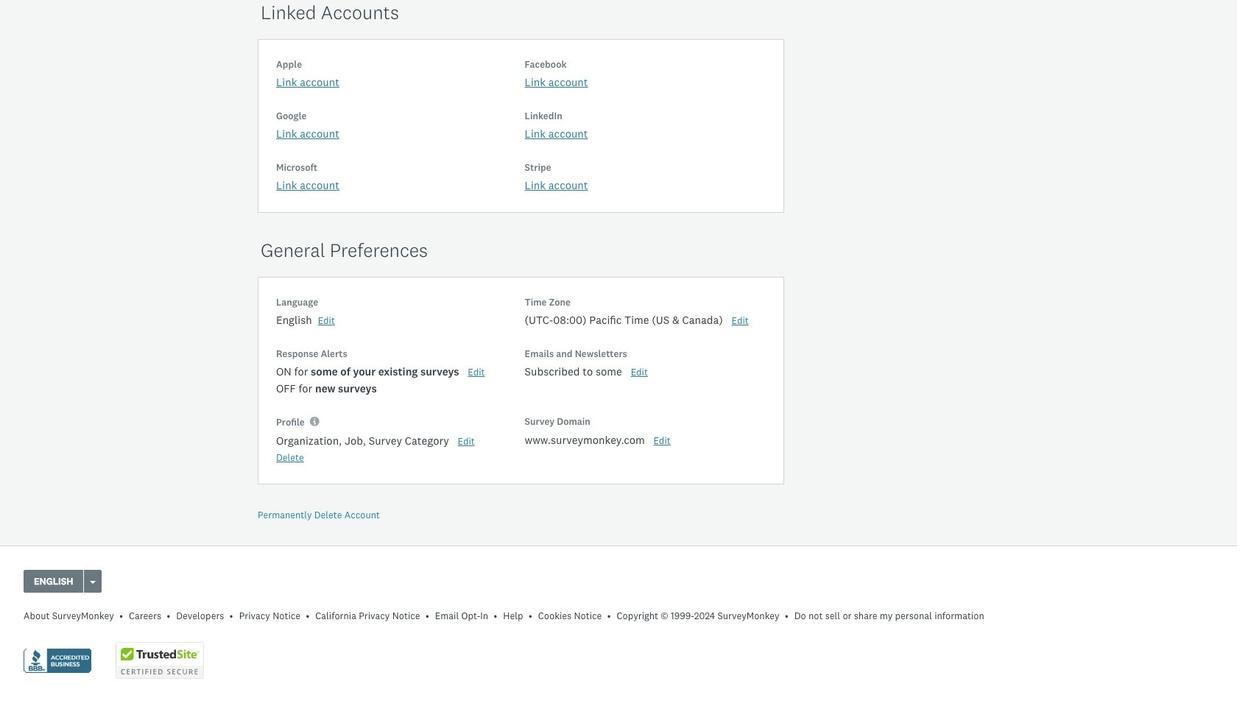 Task type: vqa. For each thing, say whether or not it's contained in the screenshot.
TrustedSite helps keep you safe from identity theft, credit card fraud, spyware, spam, viruses and online scams image
yes



Task type: describe. For each thing, give the bounding box(es) containing it.
trustedsite helps keep you safe from identity theft, credit card fraud, spyware, spam, viruses and online scams image
[[116, 642, 204, 679]]



